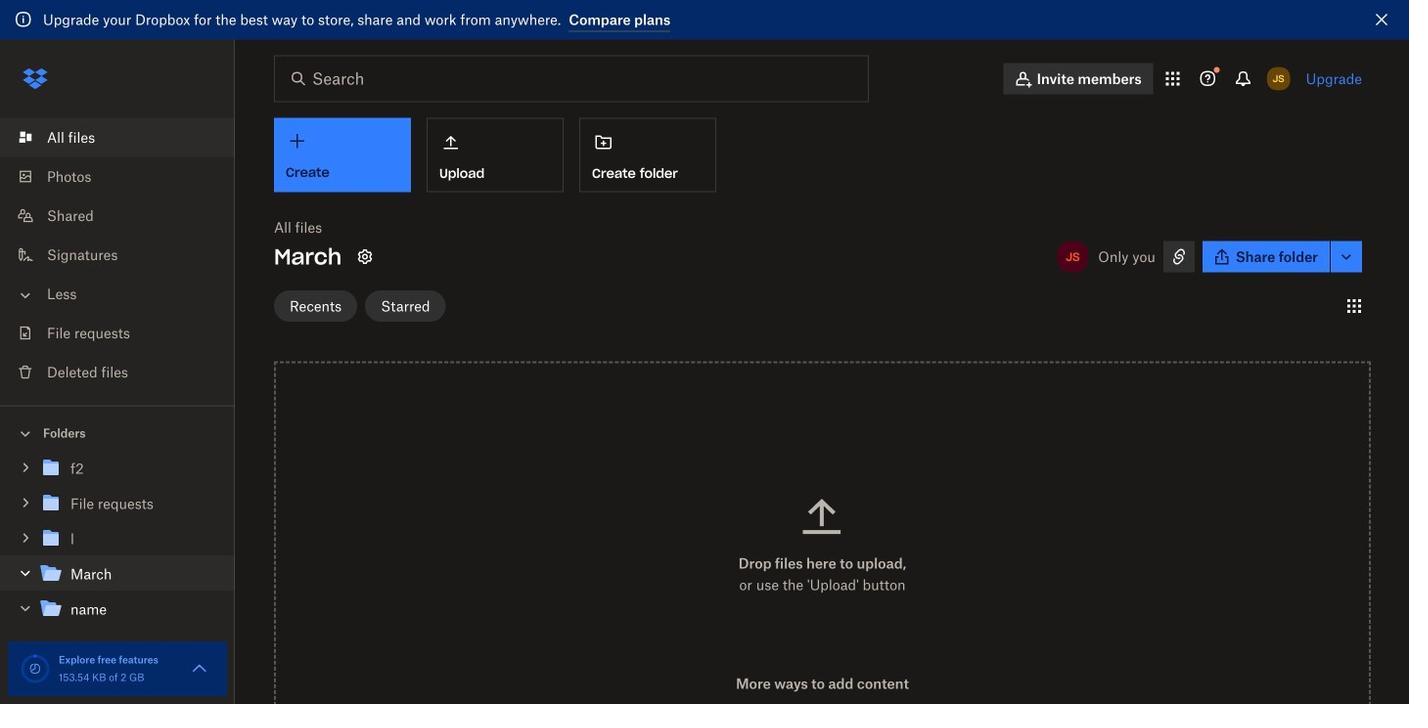 Task type: locate. For each thing, give the bounding box(es) containing it.
less image
[[16, 286, 35, 305]]

group
[[0, 447, 235, 642]]

alert
[[0, 0, 1409, 40]]

list item
[[0, 118, 235, 157]]

list
[[0, 106, 235, 406]]

Search in folder "Dropbox" text field
[[312, 67, 828, 91]]

folder settings image
[[353, 245, 377, 269]]



Task type: describe. For each thing, give the bounding box(es) containing it.
quota usage image
[[20, 654, 51, 685]]

quota usage progress bar
[[20, 654, 51, 685]]

dropbox image
[[16, 59, 55, 98]]



Task type: vqa. For each thing, say whether or not it's contained in the screenshot.
Less Image
yes



